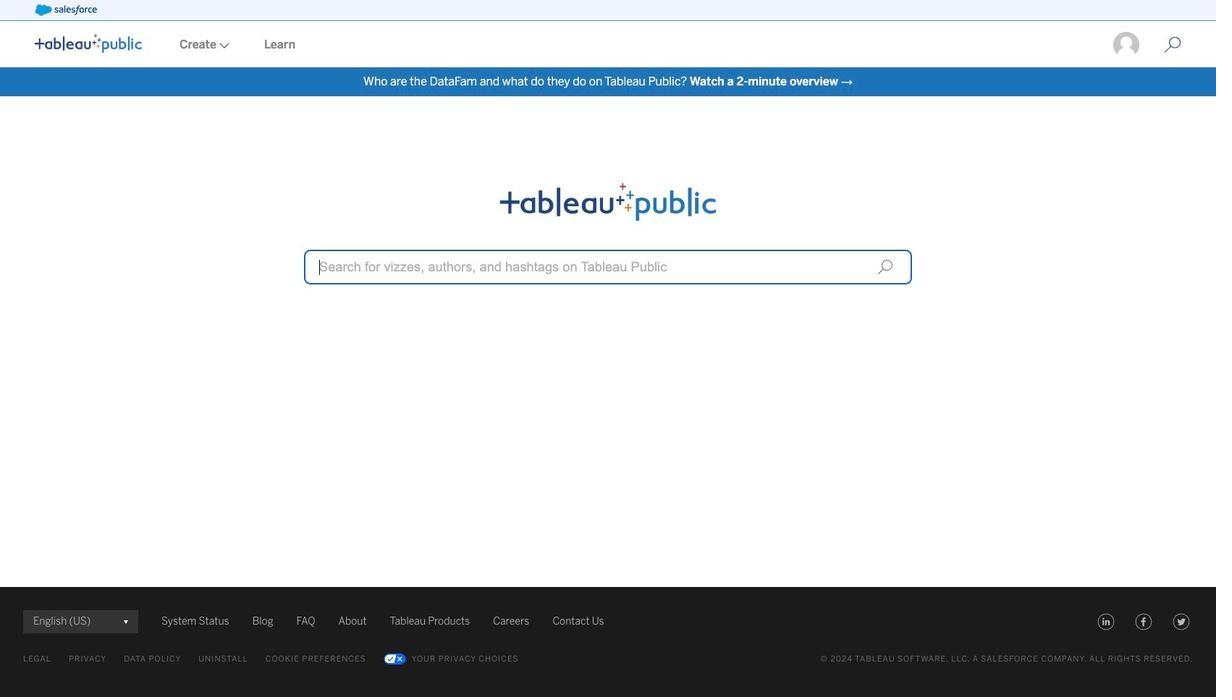 Task type: describe. For each thing, give the bounding box(es) containing it.
salesforce logo image
[[35, 4, 97, 16]]

create image
[[216, 43, 229, 48]]

selected language element
[[33, 610, 128, 633]]

go to search image
[[1147, 36, 1199, 54]]



Task type: vqa. For each thing, say whether or not it's contained in the screenshot.
Selected language element
yes



Task type: locate. For each thing, give the bounding box(es) containing it.
search image
[[877, 259, 893, 275]]

Search input field
[[304, 250, 912, 284]]

gary.orlando image
[[1112, 30, 1141, 59]]

logo image
[[35, 34, 142, 53]]



